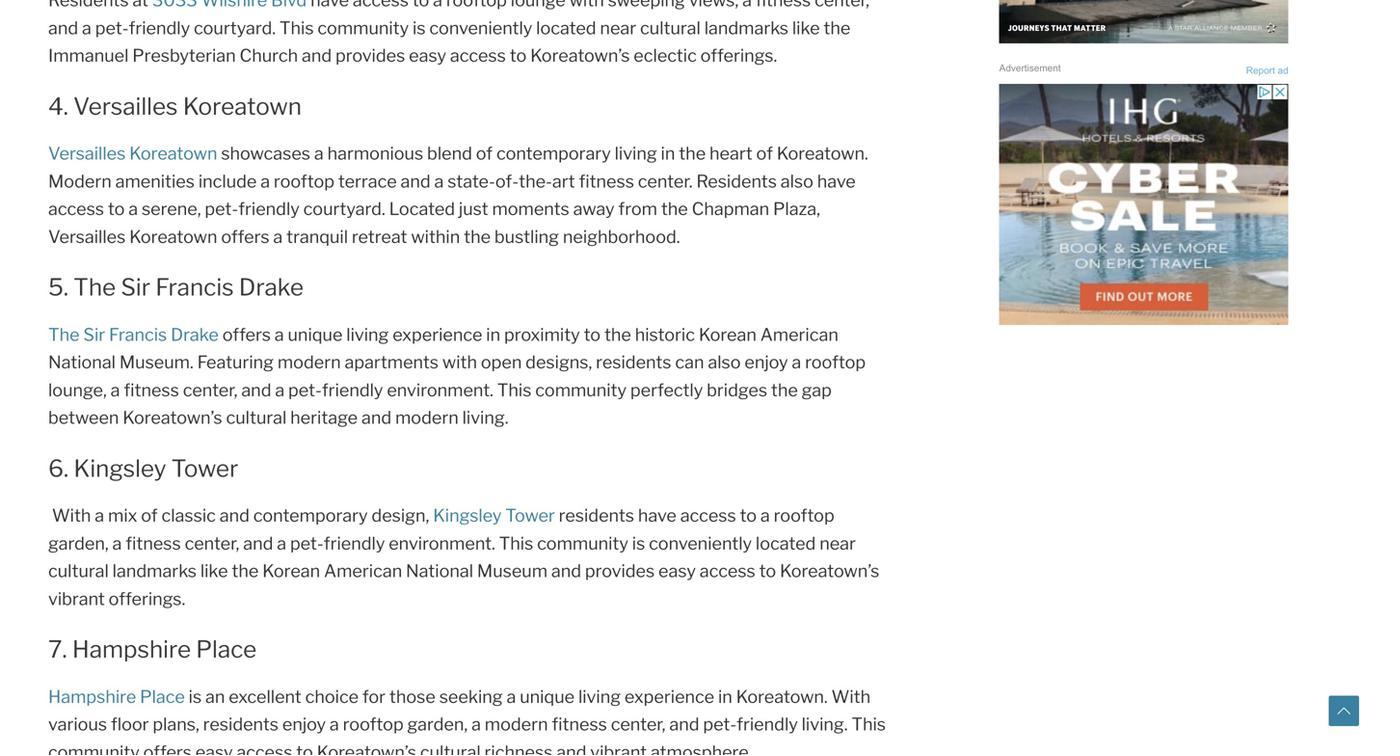 Task type: vqa. For each thing, say whether or not it's contained in the screenshot.
OR link
no



Task type: locate. For each thing, give the bounding box(es) containing it.
national down design,
[[406, 560, 474, 582]]

koreatown. inside showcases a harmonious blend of contemporary living in the heart of koreatown. modern amenities include a rooftop terrace and a state-of-the-art fitness center. residents also have access to a serene, pet-friendly courtyard. located just moments away from the chapman plaza, versailles koreatown offers a tranquil retreat within the bustling neighborhood.
[[777, 143, 869, 164]]

versailles down modern
[[48, 226, 126, 247]]

1 vertical spatial korean
[[263, 560, 320, 582]]

have
[[311, 0, 349, 11], [818, 171, 856, 192], [638, 505, 677, 526]]

like inside residents have access to a rooftop garden, a fitness center, and a pet-friendly environment. this community is conveniently located near cultural landmarks like the korean american national museum and provides easy access to koreatown's vibrant offerings.
[[200, 560, 228, 582]]

0 vertical spatial residents
[[596, 352, 672, 373]]

chapman
[[692, 198, 770, 220]]

koreatown up amenities
[[129, 143, 217, 164]]

0 horizontal spatial located
[[536, 17, 597, 38]]

versailles inside showcases a harmonious blend of contemporary living in the heart of koreatown. modern amenities include a rooftop terrace and a state-of-the-art fitness center. residents also have access to a serene, pet-friendly courtyard. located just moments away from the chapman plaza, versailles koreatown offers a tranquil retreat within the bustling neighborhood.
[[48, 226, 126, 247]]

center, inside offers a unique living experience in proximity to the historic korean american national museum. featuring modern apartments with open designs, residents can also enjoy a rooftop lounge, a fitness center, and a pet-friendly environment. this community perfectly bridges the gap between koreatown's cultural heritage and modern living.
[[183, 379, 238, 401]]

1 horizontal spatial easy
[[409, 45, 447, 66]]

community inside offers a unique living experience in proximity to the historic korean american national museum. featuring modern apartments with open designs, residents can also enjoy a rooftop lounge, a fitness center, and a pet-friendly environment. this community perfectly bridges the gap between koreatown's cultural heritage and modern living.
[[536, 379, 627, 401]]

vibrant
[[48, 588, 105, 609], [590, 742, 647, 755]]

0 vertical spatial experience
[[393, 324, 483, 345]]

experience inside the is an excellent choice for those seeking a unique living experience in koreatown. with various floor plans, residents enjoy a rooftop garden, a modern fitness center, and pet-friendly living. this community offers easy access to koreatown's cultural richness and vibrant atmosphere.
[[625, 686, 715, 707]]

harmonious
[[328, 143, 424, 164]]

cultural inside the is an excellent choice for those seeking a unique living experience in koreatown. with various floor plans, residents enjoy a rooftop garden, a modern fitness center, and pet-friendly living. this community offers easy access to koreatown's cultural richness and vibrant atmosphere.
[[420, 742, 481, 755]]

advertisement |
[[1089, 71, 1158, 81]]

koreatown
[[183, 92, 302, 120], [129, 143, 217, 164], [129, 226, 217, 247]]

versailles up versailles koreatown link
[[73, 92, 178, 120]]

1 horizontal spatial provides
[[585, 560, 655, 582]]

2 vertical spatial in
[[719, 686, 733, 707]]

fitness down "museum."
[[124, 379, 179, 401]]

0 vertical spatial offers
[[221, 226, 270, 247]]

0 horizontal spatial experience
[[393, 324, 483, 345]]

courtyard. inside showcases a harmonious blend of contemporary living in the heart of koreatown. modern amenities include a rooftop terrace and a state-of-the-art fitness center. residents also have access to a serene, pet-friendly courtyard. located just moments away from the chapman plaza, versailles koreatown offers a tranquil retreat within the bustling neighborhood.
[[303, 198, 386, 220]]

koreatown up showcases
[[183, 92, 302, 120]]

7.
[[48, 635, 67, 664]]

0 vertical spatial with
[[570, 0, 604, 11]]

0 horizontal spatial korean
[[263, 560, 320, 582]]

the
[[73, 273, 116, 302], [48, 324, 80, 345]]

offers inside showcases a harmonious blend of contemporary living in the heart of koreatown. modern amenities include a rooftop terrace and a state-of-the-art fitness center. residents also have access to a serene, pet-friendly courtyard. located just moments away from the chapman plaza, versailles koreatown offers a tranquil retreat within the bustling neighborhood.
[[221, 226, 270, 247]]

environment. down design,
[[389, 533, 496, 554]]

1 vertical spatial with
[[832, 686, 871, 707]]

1 horizontal spatial enjoy
[[745, 352, 789, 373]]

cultural inside residents have access to a rooftop garden, a fitness center, and a pet-friendly environment. this community is conveniently located near cultural landmarks like the korean american national museum and provides easy access to koreatown's vibrant offerings.
[[48, 560, 109, 582]]

1 vertical spatial near
[[820, 533, 856, 554]]

0 vertical spatial provides
[[336, 45, 405, 66]]

1 vertical spatial unique
[[520, 686, 575, 707]]

the inside residents have access to a rooftop garden, a fitness center, and a pet-friendly environment. this community is conveniently located near cultural landmarks like the korean american national museum and provides easy access to koreatown's vibrant offerings.
[[232, 560, 259, 582]]

perfectly
[[631, 379, 703, 401]]

cultural inside offers a unique living experience in proximity to the historic korean american national museum. featuring modern apartments with open designs, residents can also enjoy a rooftop lounge, a fitness center, and a pet-friendly environment. this community perfectly bridges the gap between koreatown's cultural heritage and modern living.
[[226, 407, 287, 428]]

place up an at left
[[196, 635, 257, 664]]

kingsley up 'mix'
[[74, 454, 166, 483]]

1 horizontal spatial located
[[756, 533, 816, 554]]

1 vertical spatial courtyard.
[[303, 198, 386, 220]]

within
[[411, 226, 460, 247]]

versailles
[[73, 92, 178, 120], [48, 143, 126, 164], [48, 226, 126, 247]]

korean
[[699, 324, 757, 345], [263, 560, 320, 582]]

0 horizontal spatial kingsley
[[74, 454, 166, 483]]

is inside have access to a rooftop lounge with sweeping views, a fitness center, and a pet-friendly courtyard. this community is conveniently located near cultural landmarks like the immanuel presbyterian church and provides easy access to koreatown's eclectic offerings.
[[413, 17, 426, 38]]

1 horizontal spatial also
[[781, 171, 814, 192]]

offerings. inside have access to a rooftop lounge with sweeping views, a fitness center, and a pet-friendly courtyard. this community is conveniently located near cultural landmarks like the immanuel presbyterian church and provides easy access to koreatown's eclectic offerings.
[[701, 45, 778, 66]]

bustling
[[495, 226, 559, 247]]

0 horizontal spatial contemporary
[[253, 505, 368, 526]]

rooftop inside showcases a harmonious blend of contemporary living in the heart of koreatown. modern amenities include a rooftop terrace and a state-of-the-art fitness center. residents also have access to a serene, pet-friendly courtyard. located just moments away from the chapman plaza, versailles koreatown offers a tranquil retreat within the bustling neighborhood.
[[274, 171, 335, 192]]

0 vertical spatial also
[[781, 171, 814, 192]]

1 horizontal spatial courtyard.
[[303, 198, 386, 220]]

enjoy inside the is an excellent choice for those seeking a unique living experience in koreatown. with various floor plans, residents enjoy a rooftop garden, a modern fitness center, and pet-friendly living. this community offers easy access to koreatown's cultural richness and vibrant atmosphere.
[[282, 714, 326, 735]]

heart
[[710, 143, 753, 164]]

sir up the sir francis drake
[[121, 273, 151, 302]]

0 vertical spatial courtyard.
[[194, 17, 276, 38]]

and up the immanuel
[[48, 17, 78, 38]]

showcases
[[221, 143, 311, 164]]

fitness up richness
[[552, 714, 608, 735]]

1 horizontal spatial korean
[[699, 324, 757, 345]]

just
[[459, 198, 489, 220]]

apartments
[[345, 352, 439, 373]]

landmarks down views,
[[705, 17, 789, 38]]

0 vertical spatial near
[[600, 17, 637, 38]]

francis up "museum."
[[109, 324, 167, 345]]

pet- down with a mix of classic and contemporary design, kingsley tower
[[290, 533, 324, 554]]

in up atmosphere. at bottom
[[719, 686, 733, 707]]

drake up "museum."
[[171, 324, 219, 345]]

1 horizontal spatial near
[[820, 533, 856, 554]]

enjoy down choice
[[282, 714, 326, 735]]

0 vertical spatial landmarks
[[705, 17, 789, 38]]

in up center.
[[661, 143, 675, 164]]

of up state-
[[476, 143, 493, 164]]

to inside showcases a harmonious blend of contemporary living in the heart of koreatown. modern amenities include a rooftop terrace and a state-of-the-art fitness center. residents also have access to a serene, pet-friendly courtyard. located just moments away from the chapman plaza, versailles koreatown offers a tranquil retreat within the bustling neighborhood.
[[108, 198, 125, 220]]

courtyard. down terrace on the top of page
[[303, 198, 386, 220]]

landmarks down 'mix'
[[113, 560, 197, 582]]

1 vertical spatial easy
[[659, 560, 696, 582]]

rooftop inside the is an excellent choice for those seeking a unique living experience in koreatown. with various floor plans, residents enjoy a rooftop garden, a modern fitness center, and pet-friendly living. this community offers easy access to koreatown's cultural richness and vibrant atmosphere.
[[343, 714, 404, 735]]

pet- inside offers a unique living experience in proximity to the historic korean american national museum. featuring modern apartments with open designs, residents can also enjoy a rooftop lounge, a fitness center, and a pet-friendly environment. this community perfectly bridges the gap between koreatown's cultural heritage and modern living.
[[288, 379, 322, 401]]

0 vertical spatial koreatown
[[183, 92, 302, 120]]

drake down tranquil on the left of the page
[[239, 273, 304, 302]]

pet- inside residents have access to a rooftop garden, a fitness center, and a pet-friendly environment. this community is conveniently located near cultural landmarks like the korean american national museum and provides easy access to koreatown's vibrant offerings.
[[290, 533, 324, 554]]

enjoy inside offers a unique living experience in proximity to the historic korean american national museum. featuring modern apartments with open designs, residents can also enjoy a rooftop lounge, a fitness center, and a pet-friendly environment. this community perfectly bridges the gap between koreatown's cultural heritage and modern living.
[[745, 352, 789, 373]]

unique up heritage
[[288, 324, 343, 345]]

american inside offers a unique living experience in proximity to the historic korean american national museum. featuring modern apartments with open designs, residents can also enjoy a rooftop lounge, a fitness center, and a pet-friendly environment. this community perfectly bridges the gap between koreatown's cultural heritage and modern living.
[[761, 324, 839, 345]]

1 horizontal spatial unique
[[520, 686, 575, 707]]

courtyard. inside have access to a rooftop lounge with sweeping views, a fitness center, and a pet-friendly courtyard. this community is conveniently located near cultural landmarks like the immanuel presbyterian church and provides easy access to koreatown's eclectic offerings.
[[194, 17, 276, 38]]

offerings. up 7. hampshire place
[[109, 588, 185, 609]]

0 vertical spatial is
[[413, 17, 426, 38]]

2 vertical spatial modern
[[485, 714, 548, 735]]

featuring
[[197, 352, 274, 373]]

pet- inside have access to a rooftop lounge with sweeping views, a fitness center, and a pet-friendly courtyard. this community is conveniently located near cultural landmarks like the immanuel presbyterian church and provides easy access to koreatown's eclectic offerings.
[[95, 17, 129, 38]]

offerings.
[[701, 45, 778, 66], [109, 588, 185, 609]]

conveniently inside have access to a rooftop lounge with sweeping views, a fitness center, and a pet-friendly courtyard. this community is conveniently located near cultural landmarks like the immanuel presbyterian church and provides easy access to koreatown's eclectic offerings.
[[430, 17, 533, 38]]

kingsley right design,
[[433, 505, 502, 526]]

offerings. down views,
[[701, 45, 778, 66]]

0 horizontal spatial near
[[600, 17, 637, 38]]

tranquil
[[287, 226, 348, 247]]

vibrant up 7.
[[48, 588, 105, 609]]

friendly up presbyterian
[[129, 17, 190, 38]]

garden, inside residents have access to a rooftop garden, a fitness center, and a pet-friendly environment. this community is conveniently located near cultural landmarks like the korean american national museum and provides easy access to koreatown's vibrant offerings.
[[48, 533, 109, 554]]

1 vertical spatial living
[[346, 324, 389, 345]]

hampshire place
[[48, 686, 185, 707]]

fitness down 'mix'
[[126, 533, 181, 554]]

the down 5.
[[48, 324, 80, 345]]

community inside have access to a rooftop lounge with sweeping views, a fitness center, and a pet-friendly courtyard. this community is conveniently located near cultural landmarks like the immanuel presbyterian church and provides easy access to koreatown's eclectic offerings.
[[318, 17, 409, 38]]

rooftop inside residents have access to a rooftop garden, a fitness center, and a pet-friendly environment. this community is conveniently located near cultural landmarks like the korean american national museum and provides easy access to koreatown's vibrant offerings.
[[774, 505, 835, 526]]

an
[[205, 686, 225, 707]]

and right 'classic'
[[220, 505, 250, 526]]

1 horizontal spatial american
[[761, 324, 839, 345]]

sir
[[121, 273, 151, 302], [83, 324, 105, 345]]

1 horizontal spatial drake
[[239, 273, 304, 302]]

report ad
[[1247, 65, 1289, 76]]

tower up museum
[[506, 505, 555, 526]]

0 horizontal spatial enjoy
[[282, 714, 326, 735]]

0 vertical spatial versailles
[[73, 92, 178, 120]]

1 vertical spatial offers
[[223, 324, 271, 345]]

tower up 'classic'
[[171, 454, 239, 483]]

koreatown. up plaza,
[[777, 143, 869, 164]]

residents inside the is an excellent choice for those seeking a unique living experience in koreatown. with various floor plans, residents enjoy a rooftop garden, a modern fitness center, and pet-friendly living. this community offers easy access to koreatown's cultural richness and vibrant atmosphere.
[[203, 714, 279, 735]]

1 vertical spatial experience
[[625, 686, 715, 707]]

fitness right views,
[[756, 0, 811, 11]]

center, inside the is an excellent choice for those seeking a unique living experience in koreatown. with various floor plans, residents enjoy a rooftop garden, a modern fitness center, and pet-friendly living. this community offers easy access to koreatown's cultural richness and vibrant atmosphere.
[[611, 714, 666, 735]]

2 vertical spatial living
[[579, 686, 621, 707]]

offers inside offers a unique living experience in proximity to the historic korean american national museum. featuring modern apartments with open designs, residents can also enjoy a rooftop lounge, a fitness center, and a pet-friendly environment. this community perfectly bridges the gap between koreatown's cultural heritage and modern living.
[[223, 324, 271, 345]]

kingsley
[[74, 454, 166, 483], [433, 505, 502, 526]]

fitness inside the is an excellent choice for those seeking a unique living experience in koreatown. with various floor plans, residents enjoy a rooftop garden, a modern fitness center, and pet-friendly living. this community offers easy access to koreatown's cultural richness and vibrant atmosphere.
[[552, 714, 608, 735]]

cultural up eclectic
[[640, 17, 701, 38]]

is
[[413, 17, 426, 38], [632, 533, 646, 554], [189, 686, 202, 707]]

easy inside residents have access to a rooftop garden, a fitness center, and a pet-friendly environment. this community is conveniently located near cultural landmarks like the korean american national museum and provides easy access to koreatown's vibrant offerings.
[[659, 560, 696, 582]]

pet- up heritage
[[288, 379, 322, 401]]

drake
[[239, 273, 304, 302], [171, 324, 219, 345]]

contemporary inside showcases a harmonious blend of contemporary living in the heart of koreatown. modern amenities include a rooftop terrace and a state-of-the-art fitness center. residents also have access to a serene, pet-friendly courtyard. located just moments away from the chapman plaza, versailles koreatown offers a tranquil retreat within the bustling neighborhood.
[[497, 143, 611, 164]]

cultural down featuring at the left top
[[226, 407, 287, 428]]

and inside showcases a harmonious blend of contemporary living in the heart of koreatown. modern amenities include a rooftop terrace and a state-of-the-art fitness center. residents also have access to a serene, pet-friendly courtyard. located just moments away from the chapman plaza, versailles koreatown offers a tranquil retreat within the bustling neighborhood.
[[401, 171, 431, 192]]

modern up heritage
[[278, 352, 341, 373]]

0 vertical spatial unique
[[288, 324, 343, 345]]

1 horizontal spatial vibrant
[[590, 742, 647, 755]]

1 vertical spatial landmarks
[[113, 560, 197, 582]]

from
[[619, 198, 658, 220]]

1 vertical spatial offerings.
[[109, 588, 185, 609]]

2 ad region from the top
[[1000, 84, 1289, 325]]

friendly inside showcases a harmonious blend of contemporary living in the heart of koreatown. modern amenities include a rooftop terrace and a state-of-the-art fitness center. residents also have access to a serene, pet-friendly courtyard. located just moments away from the chapman plaza, versailles koreatown offers a tranquil retreat within the bustling neighborhood.
[[238, 198, 300, 220]]

pet- inside showcases a harmonious blend of contemporary living in the heart of koreatown. modern amenities include a rooftop terrace and a state-of-the-art fitness center. residents also have access to a serene, pet-friendly courtyard. located just moments away from the chapman plaza, versailles koreatown offers a tranquil retreat within the bustling neighborhood.
[[205, 198, 238, 220]]

1 vertical spatial contemporary
[[253, 505, 368, 526]]

american up gap
[[761, 324, 839, 345]]

conveniently
[[430, 17, 533, 38], [649, 533, 752, 554]]

2 vertical spatial easy
[[195, 742, 233, 755]]

those
[[390, 686, 436, 707]]

friendly inside the is an excellent choice for those seeking a unique living experience in koreatown. with various floor plans, residents enjoy a rooftop garden, a modern fitness center, and pet-friendly living. this community offers easy access to koreatown's cultural richness and vibrant atmosphere.
[[737, 714, 798, 735]]

fitness up away on the top of the page
[[579, 171, 635, 192]]

1 vertical spatial sir
[[83, 324, 105, 345]]

1 vertical spatial with
[[443, 352, 477, 373]]

pet- up the immanuel
[[95, 17, 129, 38]]

near
[[600, 17, 637, 38], [820, 533, 856, 554]]

hampshire place link
[[48, 686, 185, 707]]

various
[[48, 714, 107, 735]]

0 vertical spatial kingsley
[[74, 454, 166, 483]]

like
[[793, 17, 820, 38], [200, 560, 228, 582]]

1 horizontal spatial in
[[661, 143, 675, 164]]

with a mix of classic and contemporary design, kingsley tower
[[48, 505, 555, 526]]

francis up the sir francis drake
[[156, 273, 234, 302]]

heritage
[[290, 407, 358, 428]]

sir up the lounge,
[[83, 324, 105, 345]]

include
[[199, 171, 257, 192]]

0 horizontal spatial in
[[486, 324, 501, 345]]

place up plans,
[[140, 686, 185, 707]]

with inside have access to a rooftop lounge with sweeping views, a fitness center, and a pet-friendly courtyard. this community is conveniently located near cultural landmarks like the immanuel presbyterian church and provides easy access to koreatown's eclectic offerings.
[[570, 0, 604, 11]]

of right 'mix'
[[141, 505, 158, 526]]

2 horizontal spatial is
[[632, 533, 646, 554]]

community inside residents have access to a rooftop garden, a fitness center, and a pet-friendly environment. this community is conveniently located near cultural landmarks like the korean american national museum and provides easy access to koreatown's vibrant offerings.
[[537, 533, 629, 554]]

rooftop
[[446, 0, 507, 11], [274, 171, 335, 192], [805, 352, 866, 373], [774, 505, 835, 526], [343, 714, 404, 735]]

friendly down "include"
[[238, 198, 300, 220]]

koreatown inside showcases a harmonious blend of contemporary living in the heart of koreatown. modern amenities include a rooftop terrace and a state-of-the-art fitness center. residents also have access to a serene, pet-friendly courtyard. located just moments away from the chapman plaza, versailles koreatown offers a tranquil retreat within the bustling neighborhood.
[[129, 226, 217, 247]]

lounge
[[511, 0, 566, 11]]

0 horizontal spatial garden,
[[48, 533, 109, 554]]

community inside the is an excellent choice for those seeking a unique living experience in koreatown. with various floor plans, residents enjoy a rooftop garden, a modern fitness center, and pet-friendly living. this community offers easy access to koreatown's cultural richness and vibrant atmosphere.
[[48, 742, 140, 755]]

living
[[615, 143, 657, 164], [346, 324, 389, 345], [579, 686, 621, 707]]

landmarks inside residents have access to a rooftop garden, a fitness center, and a pet-friendly environment. this community is conveniently located near cultural landmarks like the korean american national museum and provides easy access to koreatown's vibrant offerings.
[[113, 560, 197, 582]]

modern up richness
[[485, 714, 548, 735]]

national up the lounge,
[[48, 352, 116, 373]]

experience up atmosphere. at bottom
[[625, 686, 715, 707]]

koreatown down serene, on the top left
[[129, 226, 217, 247]]

courtyard. up church
[[194, 17, 276, 38]]

kingsley tower link
[[433, 505, 555, 526]]

the sir francis drake link
[[48, 324, 219, 345]]

2 horizontal spatial modern
[[485, 714, 548, 735]]

friendly up heritage
[[322, 379, 383, 401]]

0 horizontal spatial is
[[189, 686, 202, 707]]

1 vertical spatial is
[[632, 533, 646, 554]]

0 vertical spatial offerings.
[[701, 45, 778, 66]]

enjoy up bridges
[[745, 352, 789, 373]]

easy inside have access to a rooftop lounge with sweeping views, a fitness center, and a pet-friendly courtyard. this community is conveniently located near cultural landmarks like the immanuel presbyterian church and provides easy access to koreatown's eclectic offerings.
[[409, 45, 447, 66]]

provides
[[336, 45, 405, 66], [585, 560, 655, 582]]

center, inside have access to a rooftop lounge with sweeping views, a fitness center, and a pet-friendly courtyard. this community is conveniently located near cultural landmarks like the immanuel presbyterian church and provides easy access to koreatown's eclectic offerings.
[[815, 0, 870, 11]]

designs,
[[526, 352, 593, 373]]

also up bridges
[[708, 352, 741, 373]]

1 vertical spatial ad region
[[1000, 84, 1289, 325]]

provides inside residents have access to a rooftop garden, a fitness center, and a pet-friendly environment. this community is conveniently located near cultural landmarks like the korean american national museum and provides easy access to koreatown's vibrant offerings.
[[585, 560, 655, 582]]

francis
[[156, 273, 234, 302], [109, 324, 167, 345]]

cultural down seeking
[[420, 742, 481, 755]]

pet- up atmosphere. at bottom
[[703, 714, 737, 735]]

access inside showcases a harmonious blend of contemporary living in the heart of koreatown. modern amenities include a rooftop terrace and a state-of-the-art fitness center. residents also have access to a serene, pet-friendly courtyard. located just moments away from the chapman plaza, versailles koreatown offers a tranquil retreat within the bustling neighborhood.
[[48, 198, 104, 220]]

cultural down 'mix'
[[48, 560, 109, 582]]

located
[[389, 198, 455, 220]]

is inside residents have access to a rooftop garden, a fitness center, and a pet-friendly environment. this community is conveniently located near cultural landmarks like the korean american national museum and provides easy access to koreatown's vibrant offerings.
[[632, 533, 646, 554]]

this inside the is an excellent choice for those seeking a unique living experience in koreatown. with various floor plans, residents enjoy a rooftop garden, a modern fitness center, and pet-friendly living. this community offers easy access to koreatown's cultural richness and vibrant atmosphere.
[[852, 714, 886, 735]]

1 vertical spatial located
[[756, 533, 816, 554]]

a
[[433, 0, 443, 11], [743, 0, 752, 11], [82, 17, 92, 38], [314, 143, 324, 164], [261, 171, 270, 192], [435, 171, 444, 192], [128, 198, 138, 220], [273, 226, 283, 247], [275, 324, 284, 345], [792, 352, 802, 373], [111, 379, 120, 401], [275, 379, 285, 401], [95, 505, 104, 526], [761, 505, 770, 526], [112, 533, 122, 554], [277, 533, 287, 554], [507, 686, 516, 707], [330, 714, 339, 735], [472, 714, 481, 735]]

koreatown's
[[531, 45, 630, 66], [123, 407, 222, 428], [780, 560, 880, 582], [317, 742, 417, 755]]

also up plaza,
[[781, 171, 814, 192]]

and right museum
[[552, 560, 582, 582]]

0 horizontal spatial courtyard.
[[194, 17, 276, 38]]

showcases a harmonious blend of contemporary living in the heart of koreatown. modern amenities include a rooftop terrace and a state-of-the-art fitness center. residents also have access to a serene, pet-friendly courtyard. located just moments away from the chapman plaza, versailles koreatown offers a tranquil retreat within the bustling neighborhood.
[[48, 143, 869, 247]]

living. inside offers a unique living experience in proximity to the historic korean american national museum. featuring modern apartments with open designs, residents can also enjoy a rooftop lounge, a fitness center, and a pet-friendly environment. this community perfectly bridges the gap between koreatown's cultural heritage and modern living.
[[463, 407, 509, 428]]

0 horizontal spatial also
[[708, 352, 741, 373]]

0 horizontal spatial with
[[52, 505, 91, 526]]

vibrant left atmosphere. at bottom
[[590, 742, 647, 755]]

provides inside have access to a rooftop lounge with sweeping views, a fitness center, and a pet-friendly courtyard. this community is conveniently located near cultural landmarks like the immanuel presbyterian church and provides easy access to koreatown's eclectic offerings.
[[336, 45, 405, 66]]

1 horizontal spatial modern
[[395, 407, 459, 428]]

2 horizontal spatial in
[[719, 686, 733, 707]]

2 vertical spatial have
[[638, 505, 677, 526]]

plaza,
[[774, 198, 821, 220]]

garden, down those
[[408, 714, 468, 735]]

koreatown.
[[777, 143, 869, 164], [737, 686, 828, 707]]

living inside showcases a harmonious blend of contemporary living in the heart of koreatown. modern amenities include a rooftop terrace and a state-of-the-art fitness center. residents also have access to a serene, pet-friendly courtyard. located just moments away from the chapman plaza, versailles koreatown offers a tranquil retreat within the bustling neighborhood.
[[615, 143, 657, 164]]

offers up featuring at the left top
[[223, 324, 271, 345]]

with left open
[[443, 352, 477, 373]]

mix
[[108, 505, 137, 526]]

1 vertical spatial environment.
[[389, 533, 496, 554]]

living inside offers a unique living experience in proximity to the historic korean american national museum. featuring modern apartments with open designs, residents can also enjoy a rooftop lounge, a fitness center, and a pet-friendly environment. this community perfectly bridges the gap between koreatown's cultural heritage and modern living.
[[346, 324, 389, 345]]

friendly inside offers a unique living experience in proximity to the historic korean american national museum. featuring modern apartments with open designs, residents can also enjoy a rooftop lounge, a fitness center, and a pet-friendly environment. this community perfectly bridges the gap between koreatown's cultural heritage and modern living.
[[322, 379, 383, 401]]

0 vertical spatial conveniently
[[430, 17, 533, 38]]

garden, down 'mix'
[[48, 533, 109, 554]]

experience up "apartments"
[[393, 324, 483, 345]]

lounge,
[[48, 379, 107, 401]]

0 vertical spatial contemporary
[[497, 143, 611, 164]]

the right 5.
[[73, 273, 116, 302]]

fitness inside have access to a rooftop lounge with sweeping views, a fitness center, and a pet-friendly courtyard. this community is conveniently located near cultural landmarks like the immanuel presbyterian church and provides easy access to koreatown's eclectic offerings.
[[756, 0, 811, 11]]

1 horizontal spatial with
[[832, 686, 871, 707]]

living inside the is an excellent choice for those seeking a unique living experience in koreatown. with various floor plans, residents enjoy a rooftop garden, a modern fitness center, and pet-friendly living. this community offers easy access to koreatown's cultural richness and vibrant atmosphere.
[[579, 686, 621, 707]]

between
[[48, 407, 119, 428]]

0 vertical spatial national
[[48, 352, 116, 373]]

environment. down "apartments"
[[387, 379, 494, 401]]

0 horizontal spatial national
[[48, 352, 116, 373]]

1 vertical spatial kingsley
[[433, 505, 502, 526]]

living.
[[463, 407, 509, 428], [802, 714, 848, 735]]

fitness
[[756, 0, 811, 11], [579, 171, 635, 192], [124, 379, 179, 401], [126, 533, 181, 554], [552, 714, 608, 735]]

of-
[[496, 171, 519, 192]]

and right richness
[[557, 742, 587, 755]]

0 vertical spatial sir
[[121, 273, 151, 302]]

0 vertical spatial enjoy
[[745, 352, 789, 373]]

experience inside offers a unique living experience in proximity to the historic korean american national museum. featuring modern apartments with open designs, residents can also enjoy a rooftop lounge, a fitness center, and a pet-friendly environment. this community perfectly bridges the gap between koreatown's cultural heritage and modern living.
[[393, 324, 483, 345]]

0 vertical spatial garden,
[[48, 533, 109, 554]]

korean up can
[[699, 324, 757, 345]]

korean down with a mix of classic and contemporary design, kingsley tower
[[263, 560, 320, 582]]

with right lounge at top left
[[570, 0, 604, 11]]

hampshire up hampshire place
[[72, 635, 191, 664]]

offers down plans,
[[143, 742, 192, 755]]

0 vertical spatial the
[[73, 273, 116, 302]]

pet- down "include"
[[205, 198, 238, 220]]

of right heart
[[757, 143, 773, 164]]

modern down "apartments"
[[395, 407, 459, 428]]

courtyard.
[[194, 17, 276, 38], [303, 198, 386, 220]]

in
[[661, 143, 675, 164], [486, 324, 501, 345], [719, 686, 733, 707]]

with
[[52, 505, 91, 526], [832, 686, 871, 707]]

koreatown. inside the is an excellent choice for those seeking a unique living experience in koreatown. with various floor plans, residents enjoy a rooftop garden, a modern fitness center, and pet-friendly living. this community offers easy access to koreatown's cultural richness and vibrant atmosphere.
[[737, 686, 828, 707]]

hampshire up various in the bottom of the page
[[48, 686, 136, 707]]

offers down "include"
[[221, 226, 270, 247]]

residents
[[596, 352, 672, 373], [559, 505, 635, 526], [203, 714, 279, 735]]

have access to a rooftop lounge with sweeping views, a fitness center, and a pet-friendly courtyard. this community is conveniently located near cultural landmarks like the immanuel presbyterian church and provides easy access to koreatown's eclectic offerings.
[[48, 0, 870, 66]]

easy inside the is an excellent choice for those seeking a unique living experience in koreatown. with various floor plans, residents enjoy a rooftop garden, a modern fitness center, and pet-friendly living. this community offers easy access to koreatown's cultural richness and vibrant atmosphere.
[[195, 742, 233, 755]]

1 vertical spatial drake
[[171, 324, 219, 345]]

fitness inside residents have access to a rooftop garden, a fitness center, and a pet-friendly environment. this community is conveniently located near cultural landmarks like the korean american national museum and provides easy access to koreatown's vibrant offerings.
[[126, 533, 181, 554]]

1 vertical spatial garden,
[[408, 714, 468, 735]]

0 vertical spatial ad region
[[1000, 0, 1289, 43]]

also inside showcases a harmonious blend of contemporary living in the heart of koreatown. modern amenities include a rooftop terrace and a state-of-the-art fitness center. residents also have access to a serene, pet-friendly courtyard. located just moments away from the chapman plaza, versailles koreatown offers a tranquil retreat within the bustling neighborhood.
[[781, 171, 814, 192]]

the-
[[519, 171, 553, 192]]

1 horizontal spatial conveniently
[[649, 533, 752, 554]]

friendly
[[129, 17, 190, 38], [238, 198, 300, 220], [322, 379, 383, 401], [324, 533, 385, 554], [737, 714, 798, 735]]

0 horizontal spatial conveniently
[[430, 17, 533, 38]]

garden,
[[48, 533, 109, 554], [408, 714, 468, 735]]

unique up richness
[[520, 686, 575, 707]]

korean inside residents have access to a rooftop garden, a fitness center, and a pet-friendly environment. this community is conveniently located near cultural landmarks like the korean american national museum and provides easy access to koreatown's vibrant offerings.
[[263, 560, 320, 582]]

2 vertical spatial is
[[189, 686, 202, 707]]

gap
[[802, 379, 832, 401]]

this inside residents have access to a rooftop garden, a fitness center, and a pet-friendly environment. this community is conveniently located near cultural landmarks like the korean american national museum and provides easy access to koreatown's vibrant offerings.
[[499, 533, 534, 554]]

ad region
[[1000, 0, 1289, 43], [1000, 84, 1289, 325]]

1 vertical spatial also
[[708, 352, 741, 373]]

friendly down design,
[[324, 533, 385, 554]]

american down design,
[[324, 560, 402, 582]]

0 vertical spatial vibrant
[[48, 588, 105, 609]]

located inside residents have access to a rooftop garden, a fitness center, and a pet-friendly environment. this community is conveniently located near cultural landmarks like the korean american national museum and provides easy access to koreatown's vibrant offerings.
[[756, 533, 816, 554]]

for
[[363, 686, 386, 707]]

friendly up atmosphere. at bottom
[[737, 714, 798, 735]]

offers
[[221, 226, 270, 247], [223, 324, 271, 345], [143, 742, 192, 755]]

koreatown. up atmosphere. at bottom
[[737, 686, 828, 707]]

and up located
[[401, 171, 431, 192]]

2 vertical spatial offers
[[143, 742, 192, 755]]

contemporary left design,
[[253, 505, 368, 526]]

and down featuring at the left top
[[241, 379, 271, 401]]

contemporary up art
[[497, 143, 611, 164]]

1 horizontal spatial is
[[413, 17, 426, 38]]

of
[[476, 143, 493, 164], [757, 143, 773, 164], [141, 505, 158, 526]]

0 horizontal spatial provides
[[336, 45, 405, 66]]

0 horizontal spatial drake
[[171, 324, 219, 345]]

in inside the is an excellent choice for those seeking a unique living experience in koreatown. with various floor plans, residents enjoy a rooftop garden, a modern fitness center, and pet-friendly living. this community offers easy access to koreatown's cultural richness and vibrant atmosphere.
[[719, 686, 733, 707]]

1 horizontal spatial landmarks
[[705, 17, 789, 38]]

0 horizontal spatial with
[[443, 352, 477, 373]]

0 horizontal spatial american
[[324, 560, 402, 582]]

access inside the is an excellent choice for those seeking a unique living experience in koreatown. with various floor plans, residents enjoy a rooftop garden, a modern fitness center, and pet-friendly living. this community offers easy access to koreatown's cultural richness and vibrant atmosphere.
[[237, 742, 293, 755]]

versailles up modern
[[48, 143, 126, 164]]

presbyterian
[[132, 45, 236, 66]]

in up open
[[486, 324, 501, 345]]



Task type: describe. For each thing, give the bounding box(es) containing it.
friendly inside residents have access to a rooftop garden, a fitness center, and a pet-friendly environment. this community is conveniently located near cultural landmarks like the korean american national museum and provides easy access to koreatown's vibrant offerings.
[[324, 533, 385, 554]]

immanuel
[[48, 45, 129, 66]]

views,
[[689, 0, 739, 11]]

versailles koreatown
[[48, 143, 217, 164]]

1 vertical spatial koreatown
[[129, 143, 217, 164]]

historic
[[635, 324, 695, 345]]

classic
[[162, 505, 216, 526]]

korean inside offers a unique living experience in proximity to the historic korean american national museum. featuring modern apartments with open designs, residents can also enjoy a rooftop lounge, a fitness center, and a pet-friendly environment. this community perfectly bridges the gap between koreatown's cultural heritage and modern living.
[[699, 324, 757, 345]]

landmarks inside have access to a rooftop lounge with sweeping views, a fitness center, and a pet-friendly courtyard. this community is conveniently located near cultural landmarks like the immanuel presbyterian church and provides easy access to koreatown's eclectic offerings.
[[705, 17, 789, 38]]

away
[[573, 198, 615, 220]]

pet- inside the is an excellent choice for those seeking a unique living experience in koreatown. with various floor plans, residents enjoy a rooftop garden, a modern fitness center, and pet-friendly living. this community offers easy access to koreatown's cultural richness and vibrant atmosphere.
[[703, 714, 737, 735]]

and up atmosphere. at bottom
[[670, 714, 700, 735]]

garden, inside the is an excellent choice for those seeking a unique living experience in koreatown. with various floor plans, residents enjoy a rooftop garden, a modern fitness center, and pet-friendly living. this community offers easy access to koreatown's cultural richness and vibrant atmosphere.
[[408, 714, 468, 735]]

0 vertical spatial francis
[[156, 273, 234, 302]]

richness
[[485, 742, 553, 755]]

to inside the is an excellent choice for those seeking a unique living experience in koreatown. with various floor plans, residents enjoy a rooftop garden, a modern fitness center, and pet-friendly living. this community offers easy access to koreatown's cultural richness and vibrant atmosphere.
[[296, 742, 313, 755]]

versailles koreatown link
[[48, 143, 217, 164]]

koreatown's inside the is an excellent choice for those seeking a unique living experience in koreatown. with various floor plans, residents enjoy a rooftop garden, a modern fitness center, and pet-friendly living. this community offers easy access to koreatown's cultural richness and vibrant atmosphere.
[[317, 742, 417, 755]]

bridges
[[707, 379, 768, 401]]

0 vertical spatial place
[[196, 635, 257, 664]]

1 vertical spatial the
[[48, 324, 80, 345]]

with inside offers a unique living experience in proximity to the historic korean american national museum. featuring modern apartments with open designs, residents can also enjoy a rooftop lounge, a fitness center, and a pet-friendly environment. this community perfectly bridges the gap between koreatown's cultural heritage and modern living.
[[443, 352, 477, 373]]

in inside showcases a harmonious blend of contemporary living in the heart of koreatown. modern amenities include a rooftop terrace and a state-of-the-art fitness center. residents also have access to a serene, pet-friendly courtyard. located just moments away from the chapman plaza, versailles koreatown offers a tranquil retreat within the bustling neighborhood.
[[661, 143, 675, 164]]

eclectic
[[634, 45, 697, 66]]

can
[[675, 352, 705, 373]]

living. inside the is an excellent choice for those seeking a unique living experience in koreatown. with various floor plans, residents enjoy a rooftop garden, a modern fitness center, and pet-friendly living. this community offers easy access to koreatown's cultural richness and vibrant atmosphere.
[[802, 714, 848, 735]]

terrace
[[338, 171, 397, 192]]

1 horizontal spatial kingsley
[[433, 505, 502, 526]]

and right church
[[302, 45, 332, 66]]

to inside offers a unique living experience in proximity to the historic korean american national museum. featuring modern apartments with open designs, residents can also enjoy a rooftop lounge, a fitness center, and a pet-friendly environment. this community perfectly bridges the gap between koreatown's cultural heritage and modern living.
[[584, 324, 601, 345]]

the inside have access to a rooftop lounge with sweeping views, a fitness center, and a pet-friendly courtyard. this community is conveniently located near cultural landmarks like the immanuel presbyterian church and provides easy access to koreatown's eclectic offerings.
[[824, 17, 851, 38]]

modern
[[48, 171, 112, 192]]

0 horizontal spatial sir
[[83, 324, 105, 345]]

is inside the is an excellent choice for those seeking a unique living experience in koreatown. with various floor plans, residents enjoy a rooftop garden, a modern fitness center, and pet-friendly living. this community offers easy access to koreatown's cultural richness and vibrant atmosphere.
[[189, 686, 202, 707]]

church
[[240, 45, 298, 66]]

offers a unique living experience in proximity to the historic korean american national museum. featuring modern apartments with open designs, residents can also enjoy a rooftop lounge, a fitness center, and a pet-friendly environment. this community perfectly bridges the gap between koreatown's cultural heritage and modern living.
[[48, 324, 866, 428]]

offers inside the is an excellent choice for those seeking a unique living experience in koreatown. with various floor plans, residents enjoy a rooftop garden, a modern fitness center, and pet-friendly living. this community offers easy access to koreatown's cultural richness and vibrant atmosphere.
[[143, 742, 192, 755]]

museum
[[477, 560, 548, 582]]

plans,
[[153, 714, 199, 735]]

rooftop inside offers a unique living experience in proximity to the historic korean american national museum. featuring modern apartments with open designs, residents can also enjoy a rooftop lounge, a fitness center, and a pet-friendly environment. this community perfectly bridges the gap between koreatown's cultural heritage and modern living.
[[805, 352, 866, 373]]

1 horizontal spatial of
[[476, 143, 493, 164]]

have inside showcases a harmonious blend of contemporary living in the heart of koreatown. modern amenities include a rooftop terrace and a state-of-the-art fitness center. residents also have access to a serene, pet-friendly courtyard. located just moments away from the chapman plaza, versailles koreatown offers a tranquil retreat within the bustling neighborhood.
[[818, 171, 856, 192]]

atmosphere.
[[651, 742, 753, 755]]

rooftop inside have access to a rooftop lounge with sweeping views, a fitness center, and a pet-friendly courtyard. this community is conveniently located near cultural landmarks like the immanuel presbyterian church and provides easy access to koreatown's eclectic offerings.
[[446, 0, 507, 11]]

1 vertical spatial place
[[140, 686, 185, 707]]

0 horizontal spatial of
[[141, 505, 158, 526]]

0 vertical spatial modern
[[278, 352, 341, 373]]

museum.
[[119, 352, 194, 373]]

0 vertical spatial drake
[[239, 273, 304, 302]]

environment. inside residents have access to a rooftop garden, a fitness center, and a pet-friendly environment. this community is conveniently located near cultural landmarks like the korean american national museum and provides easy access to koreatown's vibrant offerings.
[[389, 533, 496, 554]]

is an excellent choice for those seeking a unique living experience in koreatown. with various floor plans, residents enjoy a rooftop garden, a modern fitness center, and pet-friendly living. this community offers easy access to koreatown's cultural richness and vibrant atmosphere.
[[48, 686, 886, 755]]

excellent
[[229, 686, 302, 707]]

national inside residents have access to a rooftop garden, a fitness center, and a pet-friendly environment. this community is conveniently located near cultural landmarks like the korean american national museum and provides easy access to koreatown's vibrant offerings.
[[406, 560, 474, 582]]

center, inside residents have access to a rooftop garden, a fitness center, and a pet-friendly environment. this community is conveniently located near cultural landmarks like the korean american national museum and provides easy access to koreatown's vibrant offerings.
[[185, 533, 240, 554]]

and down with a mix of classic and contemporary design, kingsley tower
[[243, 533, 273, 554]]

fitness inside offers a unique living experience in proximity to the historic korean american national museum. featuring modern apartments with open designs, residents can also enjoy a rooftop lounge, a fitness center, and a pet-friendly environment. this community perfectly bridges the gap between koreatown's cultural heritage and modern living.
[[124, 379, 179, 401]]

7. hampshire place
[[48, 635, 257, 664]]

vibrant inside residents have access to a rooftop garden, a fitness center, and a pet-friendly environment. this community is conveniently located near cultural landmarks like the korean american national museum and provides easy access to koreatown's vibrant offerings.
[[48, 588, 105, 609]]

1 ad region from the top
[[1000, 0, 1289, 43]]

0 vertical spatial hampshire
[[72, 635, 191, 664]]

moments
[[492, 198, 570, 220]]

sweeping
[[608, 0, 686, 11]]

art
[[553, 171, 575, 192]]

choice
[[305, 686, 359, 707]]

this inside offers a unique living experience in proximity to the historic korean american national museum. featuring modern apartments with open designs, residents can also enjoy a rooftop lounge, a fitness center, and a pet-friendly environment. this community perfectly bridges the gap between koreatown's cultural heritage and modern living.
[[497, 379, 532, 401]]

design,
[[372, 505, 430, 526]]

also inside offers a unique living experience in proximity to the historic korean american national museum. featuring modern apartments with open designs, residents can also enjoy a rooftop lounge, a fitness center, and a pet-friendly environment. this community perfectly bridges the gap between koreatown's cultural heritage and modern living.
[[708, 352, 741, 373]]

fitness inside showcases a harmonious blend of contemporary living in the heart of koreatown. modern amenities include a rooftop terrace and a state-of-the-art fitness center. residents also have access to a serene, pet-friendly courtyard. located just moments away from the chapman plaza, versailles koreatown offers a tranquil retreat within the bustling neighborhood.
[[579, 171, 635, 192]]

with inside the is an excellent choice for those seeking a unique living experience in koreatown. with various floor plans, residents enjoy a rooftop garden, a modern fitness center, and pet-friendly living. this community offers easy access to koreatown's cultural richness and vibrant atmosphere.
[[832, 686, 871, 707]]

state-
[[448, 171, 496, 192]]

friendly inside have access to a rooftop lounge with sweeping views, a fitness center, and a pet-friendly courtyard. this community is conveniently located near cultural landmarks like the immanuel presbyterian church and provides easy access to koreatown's eclectic offerings.
[[129, 17, 190, 38]]

in inside offers a unique living experience in proximity to the historic korean american national museum. featuring modern apartments with open designs, residents can also enjoy a rooftop lounge, a fitness center, and a pet-friendly environment. this community perfectly bridges the gap between koreatown's cultural heritage and modern living.
[[486, 324, 501, 345]]

unique inside offers a unique living experience in proximity to the historic korean american national museum. featuring modern apartments with open designs, residents can also enjoy a rooftop lounge, a fitness center, and a pet-friendly environment. this community perfectly bridges the gap between koreatown's cultural heritage and modern living.
[[288, 324, 343, 345]]

5.
[[48, 273, 68, 302]]

center.
[[638, 171, 693, 192]]

0 horizontal spatial tower
[[171, 454, 239, 483]]

1 vertical spatial hampshire
[[48, 686, 136, 707]]

koreatown's inside offers a unique living experience in proximity to the historic korean american national museum. featuring modern apartments with open designs, residents can also enjoy a rooftop lounge, a fitness center, and a pet-friendly environment. this community perfectly bridges the gap between koreatown's cultural heritage and modern living.
[[123, 407, 222, 428]]

near inside have access to a rooftop lounge with sweeping views, a fitness center, and a pet-friendly courtyard. this community is conveniently located near cultural landmarks like the immanuel presbyterian church and provides easy access to koreatown's eclectic offerings.
[[600, 17, 637, 38]]

and right heritage
[[362, 407, 392, 428]]

amenities
[[115, 171, 195, 192]]

offerings. inside residents have access to a rooftop garden, a fitness center, and a pet-friendly environment. this community is conveniently located near cultural landmarks like the korean american national museum and provides easy access to koreatown's vibrant offerings.
[[109, 588, 185, 609]]

retreat
[[352, 226, 407, 247]]

conveniently inside residents have access to a rooftop garden, a fitness center, and a pet-friendly environment. this community is conveniently located near cultural landmarks like the korean american national museum and provides easy access to koreatown's vibrant offerings.
[[649, 533, 752, 554]]

vibrant inside the is an excellent choice for those seeking a unique living experience in koreatown. with various floor plans, residents enjoy a rooftop garden, a modern fitness center, and pet-friendly living. this community offers easy access to koreatown's cultural richness and vibrant atmosphere.
[[590, 742, 647, 755]]

seeking
[[440, 686, 503, 707]]

koreatown's inside have access to a rooftop lounge with sweeping views, a fitness center, and a pet-friendly courtyard. this community is conveniently located near cultural landmarks like the immanuel presbyterian church and provides easy access to koreatown's eclectic offerings.
[[531, 45, 630, 66]]

5. the sir francis drake
[[48, 273, 304, 302]]

blend
[[427, 143, 472, 164]]

the sir francis drake
[[48, 324, 219, 345]]

residents inside residents have access to a rooftop garden, a fitness center, and a pet-friendly environment. this community is conveniently located near cultural landmarks like the korean american national museum and provides easy access to koreatown's vibrant offerings.
[[559, 505, 635, 526]]

national inside offers a unique living experience in proximity to the historic korean american national museum. featuring modern apartments with open designs, residents can also enjoy a rooftop lounge, a fitness center, and a pet-friendly environment. this community perfectly bridges the gap between koreatown's cultural heritage and modern living.
[[48, 352, 116, 373]]

1 horizontal spatial sir
[[121, 273, 151, 302]]

located inside have access to a rooftop lounge with sweeping views, a fitness center, and a pet-friendly courtyard. this community is conveniently located near cultural landmarks like the immanuel presbyterian church and provides easy access to koreatown's eclectic offerings.
[[536, 17, 597, 38]]

ad
[[1278, 65, 1289, 76]]

environment. inside offers a unique living experience in proximity to the historic korean american national museum. featuring modern apartments with open designs, residents can also enjoy a rooftop lounge, a fitness center, and a pet-friendly environment. this community perfectly bridges the gap between koreatown's cultural heritage and modern living.
[[387, 379, 494, 401]]

1 vertical spatial versailles
[[48, 143, 126, 164]]

residents
[[697, 171, 777, 192]]

6.
[[48, 454, 69, 483]]

2 horizontal spatial of
[[757, 143, 773, 164]]

this inside have access to a rooftop lounge with sweeping views, a fitness center, and a pet-friendly courtyard. this community is conveniently located near cultural landmarks like the immanuel presbyterian church and provides easy access to koreatown's eclectic offerings.
[[280, 17, 314, 38]]

cultural inside have access to a rooftop lounge with sweeping views, a fitness center, and a pet-friendly courtyard. this community is conveniently located near cultural landmarks like the immanuel presbyterian church and provides easy access to koreatown's eclectic offerings.
[[640, 17, 701, 38]]

1 vertical spatial francis
[[109, 324, 167, 345]]

proximity
[[504, 324, 580, 345]]

floor
[[111, 714, 149, 735]]

near inside residents have access to a rooftop garden, a fitness center, and a pet-friendly environment. this community is conveniently located near cultural landmarks like the korean american national museum and provides easy access to koreatown's vibrant offerings.
[[820, 533, 856, 554]]

open
[[481, 352, 522, 373]]

6. kingsley tower
[[48, 454, 239, 483]]

4. versailles koreatown
[[48, 92, 302, 120]]

report
[[1247, 65, 1276, 76]]

like inside have access to a rooftop lounge with sweeping views, a fitness center, and a pet-friendly courtyard. this community is conveniently located near cultural landmarks like the immanuel presbyterian church and provides easy access to koreatown's eclectic offerings.
[[793, 17, 820, 38]]

neighborhood.
[[563, 226, 680, 247]]

report ad button
[[1247, 63, 1289, 82]]

unique inside the is an excellent choice for those seeking a unique living experience in koreatown. with various floor plans, residents enjoy a rooftop garden, a modern fitness center, and pet-friendly living. this community offers easy access to koreatown's cultural richness and vibrant atmosphere.
[[520, 686, 575, 707]]

american inside residents have access to a rooftop garden, a fitness center, and a pet-friendly environment. this community is conveniently located near cultural landmarks like the korean american national museum and provides easy access to koreatown's vibrant offerings.
[[324, 560, 402, 582]]

1 vertical spatial tower
[[506, 505, 555, 526]]

koreatown's inside residents have access to a rooftop garden, a fitness center, and a pet-friendly environment. this community is conveniently located near cultural landmarks like the korean american national museum and provides easy access to koreatown's vibrant offerings.
[[780, 560, 880, 582]]

residents inside offers a unique living experience in proximity to the historic korean american national museum. featuring modern apartments with open designs, residents can also enjoy a rooftop lounge, a fitness center, and a pet-friendly environment. this community perfectly bridges the gap between koreatown's cultural heritage and modern living.
[[596, 352, 672, 373]]

modern inside the is an excellent choice for those seeking a unique living experience in koreatown. with various floor plans, residents enjoy a rooftop garden, a modern fitness center, and pet-friendly living. this community offers easy access to koreatown's cultural richness and vibrant atmosphere.
[[485, 714, 548, 735]]

residents have access to a rooftop garden, a fitness center, and a pet-friendly environment. this community is conveniently located near cultural landmarks like the korean american national museum and provides easy access to koreatown's vibrant offerings.
[[48, 505, 880, 609]]

have inside have access to a rooftop lounge with sweeping views, a fitness center, and a pet-friendly courtyard. this community is conveniently located near cultural landmarks like the immanuel presbyterian church and provides easy access to koreatown's eclectic offerings.
[[311, 0, 349, 11]]

0 vertical spatial with
[[52, 505, 91, 526]]

4.
[[48, 92, 68, 120]]

serene,
[[142, 198, 201, 220]]



